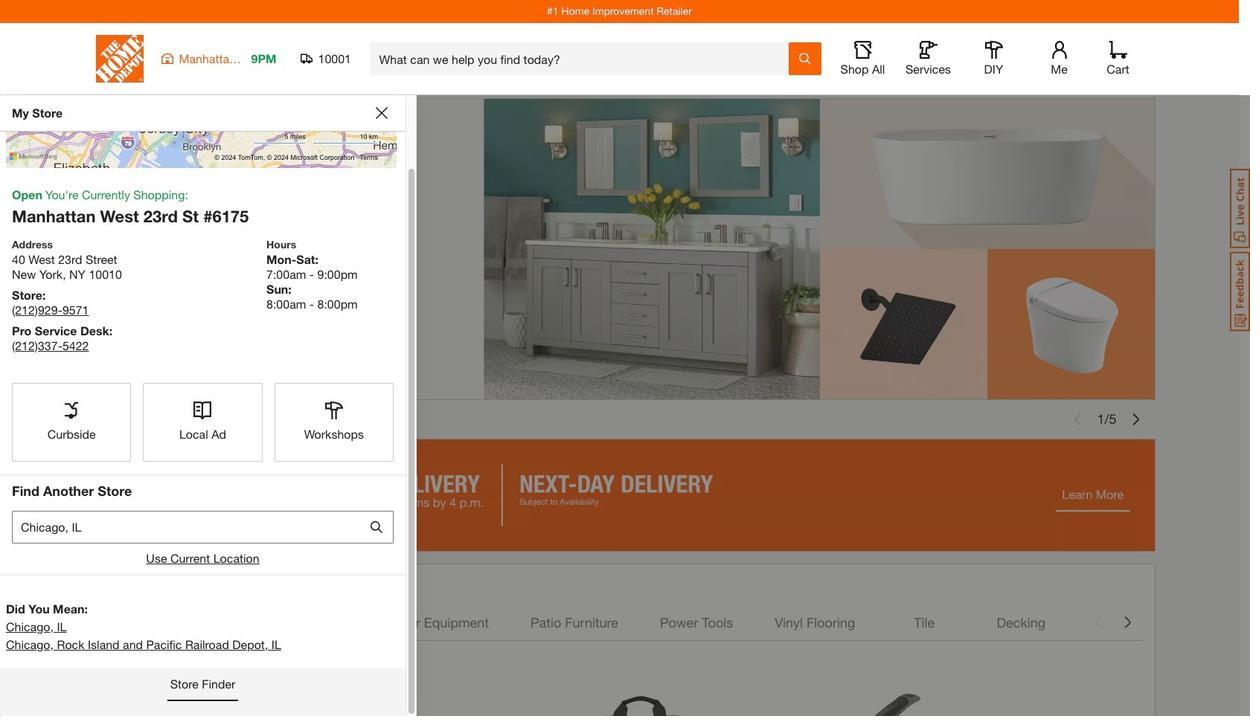 Task type: vqa. For each thing, say whether or not it's contained in the screenshot.
88
no



Task type: describe. For each thing, give the bounding box(es) containing it.
digital-endcap-tabs tab list
[[96, 605, 1083, 641]]

13may2024-mw16-hp-bau-hero1-bath-up to 40% off select online bath + free delivery image
[[84, 98, 1155, 400]]

drawer close image
[[376, 107, 388, 119]]

feedback link image
[[1230, 252, 1250, 332]]

daytona stainless steel outdoor kitchen griddle spatula image
[[731, 659, 931, 717]]

m18 18-volt 5.0 ah lithium-ion xc extended capacity battery pack image
[[308, 659, 508, 717]]

this is the first slide image
[[1072, 414, 1084, 425]]

18v lithium-ion (2) 4.0 ah battery starter kit with charger and bag image
[[96, 659, 296, 717]]

ZIP Code, City, State, or Store # text field
[[12, 511, 368, 544]]

sponsored banner image
[[84, 439, 1155, 552]]



Task type: locate. For each thing, give the bounding box(es) containing it.
the home depot logo image
[[96, 35, 143, 83]]

microsoft bing image
[[10, 146, 61, 167]]

next slide image
[[1130, 414, 1142, 425]]

scroll button right image
[[1122, 617, 1134, 629]]

What can we help you find today? search field
[[379, 43, 788, 74]]

m12 fuel 12-volt lithium-ion brushless cordless hammer drill and impact driver combo kit w/2 batteries and bag (2-tool) image
[[520, 659, 719, 717]]



